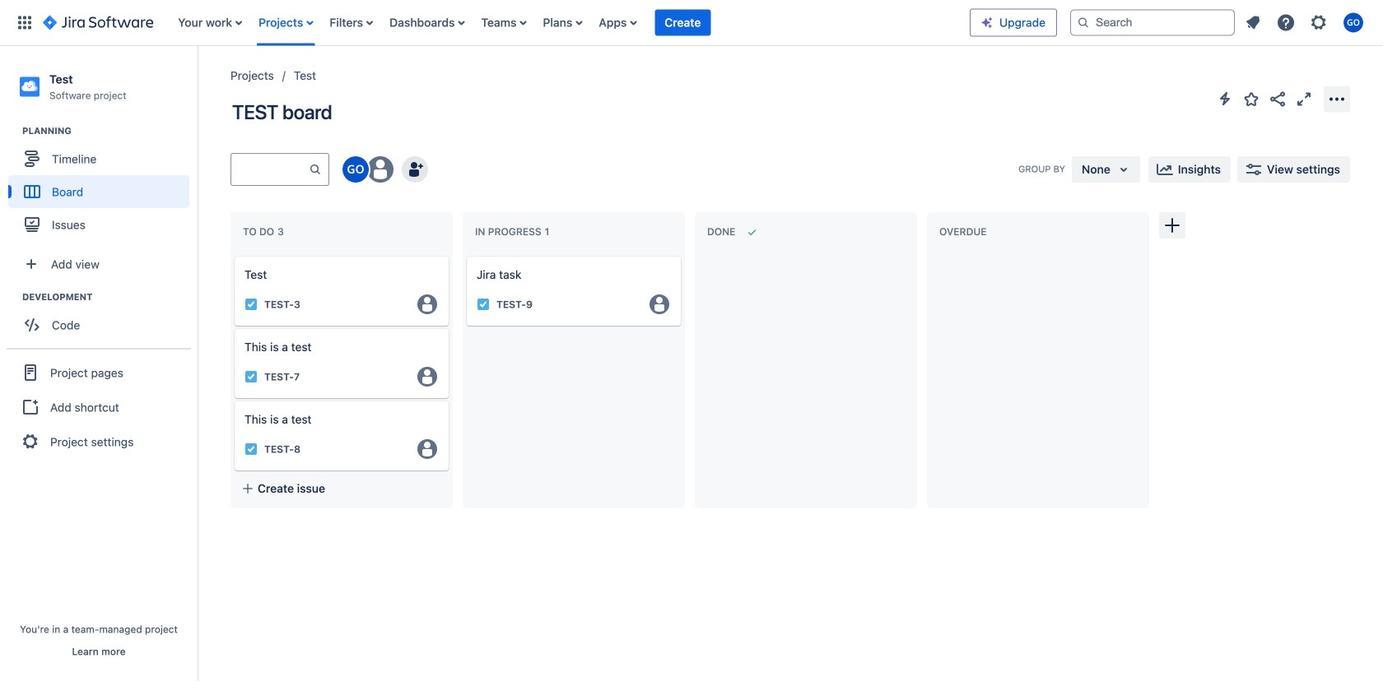Task type: locate. For each thing, give the bounding box(es) containing it.
heading for development 'icon'
[[22, 291, 197, 304]]

2 task image from the left
[[477, 298, 490, 311]]

task image for "to do" 'element'
[[245, 298, 258, 311]]

1 vertical spatial task image
[[245, 443, 258, 456]]

task image
[[245, 371, 258, 384], [245, 443, 258, 456]]

create issue image
[[223, 245, 243, 265], [455, 245, 475, 265]]

list item
[[655, 0, 711, 46]]

1 vertical spatial heading
[[22, 291, 197, 304]]

jira software image
[[43, 13, 153, 33], [43, 13, 153, 33]]

2 heading from the top
[[22, 291, 197, 304]]

view settings image
[[1244, 160, 1264, 179]]

0 horizontal spatial create issue image
[[223, 245, 243, 265]]

1 vertical spatial group
[[8, 291, 197, 347]]

task image for in progress element
[[477, 298, 490, 311]]

1 horizontal spatial create issue image
[[455, 245, 475, 265]]

notifications image
[[1243, 13, 1263, 33]]

0 vertical spatial task image
[[245, 371, 258, 384]]

settings image
[[1309, 13, 1329, 33]]

task image down "to do" 'element'
[[245, 298, 258, 311]]

group
[[8, 124, 197, 246], [8, 291, 197, 347], [7, 348, 191, 465]]

create issue image for in progress element
[[455, 245, 475, 265]]

star test board image
[[1242, 89, 1261, 109]]

create column image
[[1163, 216, 1182, 235]]

in progress element
[[475, 226, 553, 238]]

Search this board text field
[[231, 155, 309, 184]]

create issue image down in progress element
[[455, 245, 475, 265]]

banner
[[0, 0, 1383, 46]]

1 heading from the top
[[22, 124, 197, 138]]

1 horizontal spatial task image
[[477, 298, 490, 311]]

1 task image from the left
[[245, 298, 258, 311]]

list
[[170, 0, 970, 46], [1238, 8, 1373, 37]]

task image down in progress element
[[477, 298, 490, 311]]

heading
[[22, 124, 197, 138], [22, 291, 197, 304]]

task image
[[245, 298, 258, 311], [477, 298, 490, 311]]

2 create issue image from the left
[[455, 245, 475, 265]]

None search field
[[1070, 9, 1235, 36]]

1 create issue image from the left
[[223, 245, 243, 265]]

heading for planning image
[[22, 124, 197, 138]]

create issue image down "to do" 'element'
[[223, 245, 243, 265]]

0 vertical spatial group
[[8, 124, 197, 246]]

0 horizontal spatial task image
[[245, 298, 258, 311]]

0 vertical spatial heading
[[22, 124, 197, 138]]

add people image
[[405, 160, 425, 179]]

2 task image from the top
[[245, 443, 258, 456]]

create issue image for "to do" 'element'
[[223, 245, 243, 265]]



Task type: describe. For each thing, give the bounding box(es) containing it.
to do element
[[243, 226, 287, 238]]

group for development 'icon'
[[8, 291, 197, 347]]

0 horizontal spatial list
[[170, 0, 970, 46]]

group for planning image
[[8, 124, 197, 246]]

1 task image from the top
[[245, 371, 258, 384]]

your profile and settings image
[[1344, 13, 1363, 33]]

appswitcher icon image
[[15, 13, 35, 33]]

search image
[[1077, 16, 1090, 29]]

sidebar element
[[0, 46, 198, 682]]

sidebar navigation image
[[179, 66, 216, 99]]

2 vertical spatial group
[[7, 348, 191, 465]]

1 horizontal spatial list
[[1238, 8, 1373, 37]]

automations menu button icon image
[[1215, 89, 1235, 109]]

primary element
[[10, 0, 970, 46]]

Search field
[[1070, 9, 1235, 36]]

more actions image
[[1327, 89, 1347, 109]]

help image
[[1276, 13, 1296, 33]]

enter full screen image
[[1294, 89, 1314, 109]]

planning image
[[2, 121, 22, 141]]

development image
[[2, 288, 22, 307]]



Task type: vqa. For each thing, say whether or not it's contained in the screenshot.
the Card details GROUP
no



